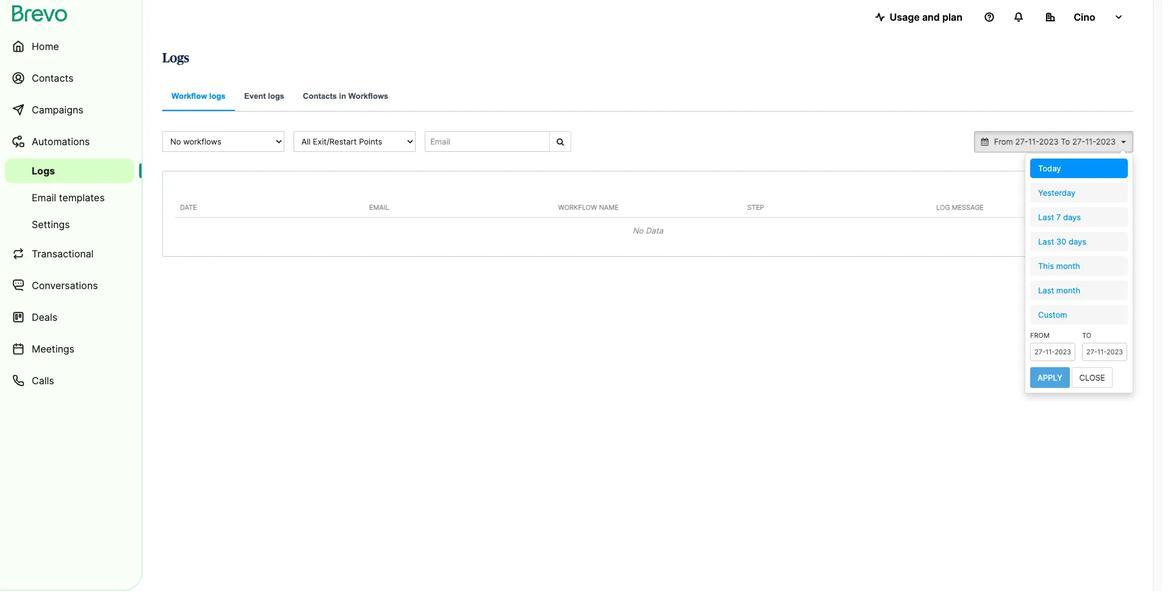 Task type: vqa. For each thing, say whether or not it's contained in the screenshot.
'Usage and plan'
yes



Task type: describe. For each thing, give the bounding box(es) containing it.
transactional link
[[5, 239, 134, 269]]

calendar image
[[981, 138, 989, 146]]

this month
[[1038, 261, 1080, 271]]

workflow logs
[[172, 92, 226, 101]]

0
[[1081, 185, 1087, 197]]

settings
[[32, 219, 70, 231]]

campaigns
[[32, 104, 83, 116]]

usage and plan button
[[866, 5, 973, 29]]

templates
[[59, 192, 105, 204]]

month for this month
[[1057, 261, 1080, 271]]

custom
[[1038, 310, 1067, 320]]

yesterday
[[1038, 188, 1076, 198]]

workflow logs link
[[162, 83, 235, 111]]

meetings
[[32, 343, 74, 355]]

event
[[244, 92, 266, 101]]

conversations
[[32, 280, 98, 292]]

settings link
[[5, 212, 134, 237]]

workflow name
[[558, 203, 619, 212]]

last for last 7 days
[[1038, 212, 1054, 222]]

close
[[1080, 373, 1106, 383]]

contacts link
[[5, 63, 134, 93]]

and
[[922, 11, 940, 23]]

usage
[[890, 11, 920, 23]]

email for email templates
[[32, 192, 56, 204]]

results
[[1090, 185, 1121, 197]]

data
[[646, 226, 663, 236]]

logs for event logs
[[268, 92, 284, 101]]

contacts in workflows
[[303, 92, 388, 101]]

to
[[1082, 331, 1092, 340]]

calls link
[[5, 366, 134, 396]]

campaigns link
[[5, 95, 134, 125]]

deals
[[32, 311, 57, 324]]

log message
[[937, 203, 984, 212]]

transactional
[[32, 248, 94, 260]]

workflow for workflow name
[[558, 203, 597, 212]]

logs inside "link"
[[32, 165, 55, 177]]

logs for workflow logs
[[209, 92, 226, 101]]

step
[[748, 203, 764, 212]]

last 7 days
[[1038, 212, 1081, 222]]

days for last 30 days
[[1069, 237, 1087, 246]]

Email text field
[[425, 131, 550, 152]]

no data
[[633, 226, 663, 236]]

contacts for contacts
[[32, 72, 73, 84]]

email templates link
[[5, 186, 134, 210]]

today
[[1038, 163, 1061, 173]]

from
[[1031, 331, 1050, 340]]

calls
[[32, 375, 54, 387]]

name
[[599, 203, 619, 212]]

deals link
[[5, 303, 134, 332]]

last month
[[1038, 285, 1081, 295]]

1 horizontal spatial logs
[[162, 52, 189, 65]]



Task type: locate. For each thing, give the bounding box(es) containing it.
automations
[[32, 136, 90, 148]]

30
[[1057, 237, 1067, 246]]

logs up workflow logs
[[162, 52, 189, 65]]

meetings link
[[5, 335, 134, 364]]

days right 30
[[1069, 237, 1087, 246]]

workflows
[[348, 92, 388, 101]]

1 last from the top
[[1038, 212, 1054, 222]]

0 vertical spatial logs
[[162, 52, 189, 65]]

contacts for contacts in workflows
[[303, 92, 337, 101]]

last down this
[[1038, 285, 1054, 295]]

0 horizontal spatial logs
[[209, 92, 226, 101]]

None text field
[[991, 136, 1119, 147], [1031, 343, 1076, 361], [1082, 343, 1128, 361], [991, 136, 1119, 147], [1031, 343, 1076, 361], [1082, 343, 1128, 361]]

conversations link
[[5, 271, 134, 300]]

1 horizontal spatial contacts
[[303, 92, 337, 101]]

1 vertical spatial logs
[[32, 165, 55, 177]]

contacts in workflows link
[[294, 83, 398, 112]]

automations link
[[5, 127, 134, 156]]

message
[[952, 203, 984, 212]]

email templates
[[32, 192, 105, 204]]

event logs
[[244, 92, 284, 101]]

logs link
[[5, 159, 134, 183]]

this
[[1038, 261, 1054, 271]]

no
[[633, 226, 644, 236]]

0 horizontal spatial contacts
[[32, 72, 73, 84]]

2 logs from the left
[[268, 92, 284, 101]]

days right 7
[[1063, 212, 1081, 222]]

email for email
[[369, 203, 389, 212]]

logs
[[162, 52, 189, 65], [32, 165, 55, 177]]

0 vertical spatial last
[[1038, 212, 1054, 222]]

in
[[339, 92, 346, 101]]

7
[[1057, 212, 1061, 222]]

date
[[180, 203, 197, 212]]

1 logs from the left
[[209, 92, 226, 101]]

event logs link
[[235, 83, 294, 112]]

days
[[1063, 212, 1081, 222], [1069, 237, 1087, 246]]

last left 7
[[1038, 212, 1054, 222]]

home
[[32, 40, 59, 53]]

logs right event
[[268, 92, 284, 101]]

apply
[[1038, 373, 1063, 383]]

contacts up campaigns
[[32, 72, 73, 84]]

plan
[[943, 11, 963, 23]]

log
[[937, 203, 950, 212]]

1 vertical spatial contacts
[[303, 92, 337, 101]]

1 horizontal spatial email
[[369, 203, 389, 212]]

month for last month
[[1057, 285, 1081, 295]]

cino button
[[1036, 5, 1134, 29]]

0 vertical spatial days
[[1063, 212, 1081, 222]]

1 month from the top
[[1057, 261, 1080, 271]]

1 vertical spatial last
[[1038, 237, 1054, 246]]

logs
[[209, 92, 226, 101], [268, 92, 284, 101]]

contacts
[[32, 72, 73, 84], [303, 92, 337, 101]]

logs inside "link"
[[268, 92, 284, 101]]

search image
[[557, 138, 564, 146]]

usage and plan
[[890, 11, 963, 23]]

month right this
[[1057, 261, 1080, 271]]

2 vertical spatial last
[[1038, 285, 1054, 295]]

2 month from the top
[[1057, 285, 1081, 295]]

close button
[[1072, 367, 1113, 388]]

2 last from the top
[[1038, 237, 1054, 246]]

month
[[1057, 261, 1080, 271], [1057, 285, 1081, 295]]

3 last from the top
[[1038, 285, 1054, 295]]

1 vertical spatial month
[[1057, 285, 1081, 295]]

last for last month
[[1038, 285, 1054, 295]]

cino
[[1074, 11, 1096, 23]]

1 vertical spatial workflow
[[558, 203, 597, 212]]

apply button
[[1031, 367, 1070, 388]]

0 horizontal spatial logs
[[32, 165, 55, 177]]

0 vertical spatial month
[[1057, 261, 1080, 271]]

home link
[[5, 32, 134, 61]]

logs left event
[[209, 92, 226, 101]]

last left 30
[[1038, 237, 1054, 246]]

0 vertical spatial workflow
[[172, 92, 207, 101]]

logs down 'automations'
[[32, 165, 55, 177]]

last
[[1038, 212, 1054, 222], [1038, 237, 1054, 246], [1038, 285, 1054, 295]]

0 vertical spatial contacts
[[32, 72, 73, 84]]

month down this month
[[1057, 285, 1081, 295]]

0 results
[[1081, 185, 1121, 197]]

workflow for workflow logs
[[172, 92, 207, 101]]

0 horizontal spatial email
[[32, 192, 56, 204]]

last 30 days
[[1038, 237, 1087, 246]]

last for last 30 days
[[1038, 237, 1054, 246]]

1 horizontal spatial logs
[[268, 92, 284, 101]]

1 horizontal spatial workflow
[[558, 203, 597, 212]]

0 horizontal spatial workflow
[[172, 92, 207, 101]]

workflow
[[172, 92, 207, 101], [558, 203, 597, 212]]

days for last 7 days
[[1063, 212, 1081, 222]]

1 vertical spatial days
[[1069, 237, 1087, 246]]

contacts left in
[[303, 92, 337, 101]]

email
[[32, 192, 56, 204], [369, 203, 389, 212]]



